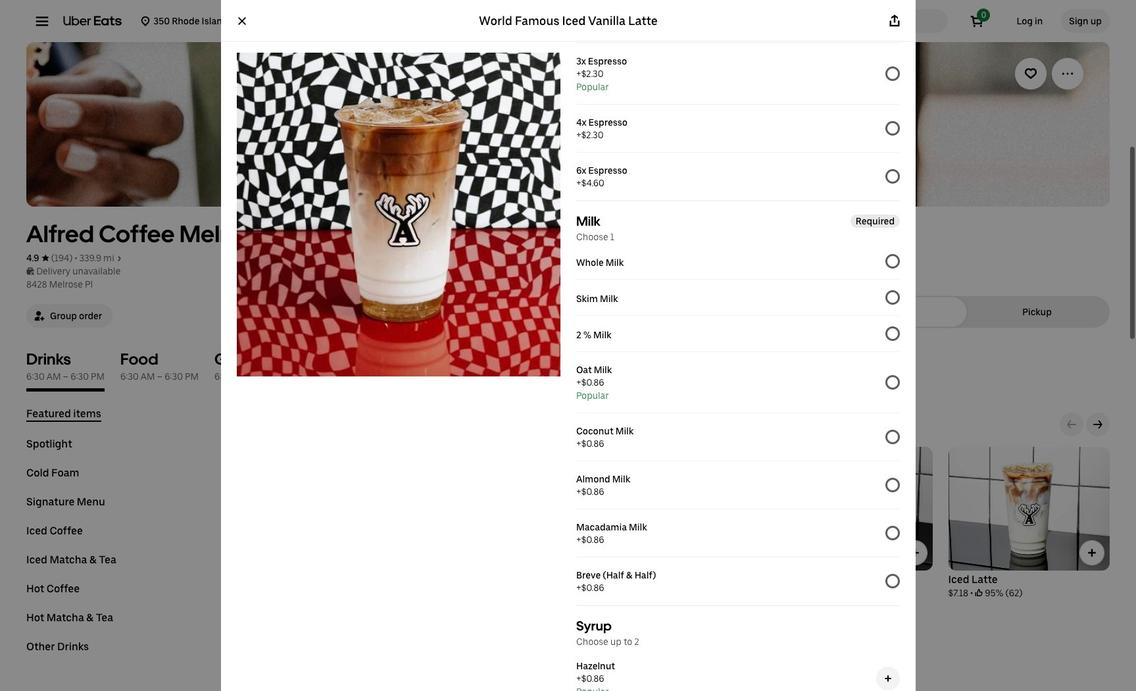 Task type: vqa. For each thing, say whether or not it's contained in the screenshot.
the Previous image
yes



Task type: locate. For each thing, give the bounding box(es) containing it.
0 horizontal spatial [object object] radio
[[830, 305, 960, 319]]

1 horizontal spatial [object object] radio
[[973, 305, 1102, 319]]

main navigation menu image
[[36, 14, 49, 28]]

2 horizontal spatial quick add image
[[1086, 546, 1099, 559]]

[object Object] radio
[[830, 305, 960, 319], [973, 305, 1102, 319]]

uber eats home image
[[63, 16, 122, 26]]

deliver to image
[[140, 16, 151, 26]]

quick add image
[[731, 546, 745, 559], [909, 546, 922, 559], [1086, 546, 1099, 559]]

2 quick add image from the left
[[909, 546, 922, 559]]

1 quick add image from the left
[[731, 546, 745, 559]]

1 horizontal spatial quick add image
[[909, 546, 922, 559]]

1 [object object] radio from the left
[[830, 305, 960, 319]]

0 horizontal spatial quick add image
[[731, 546, 745, 559]]

navigation
[[26, 407, 208, 669]]

close image
[[237, 16, 247, 26]]



Task type: describe. For each thing, give the bounding box(es) containing it.
view more options image
[[1062, 67, 1075, 80]]

3 quick add image from the left
[[1086, 546, 1099, 559]]

poppi prebiotic soda image
[[571, 648, 666, 691]]

2 [object object] radio from the left
[[973, 305, 1102, 319]]

next image
[[1093, 419, 1104, 430]]

add to favorites image
[[1025, 67, 1038, 80]]

previous image
[[1067, 419, 1077, 430]]



